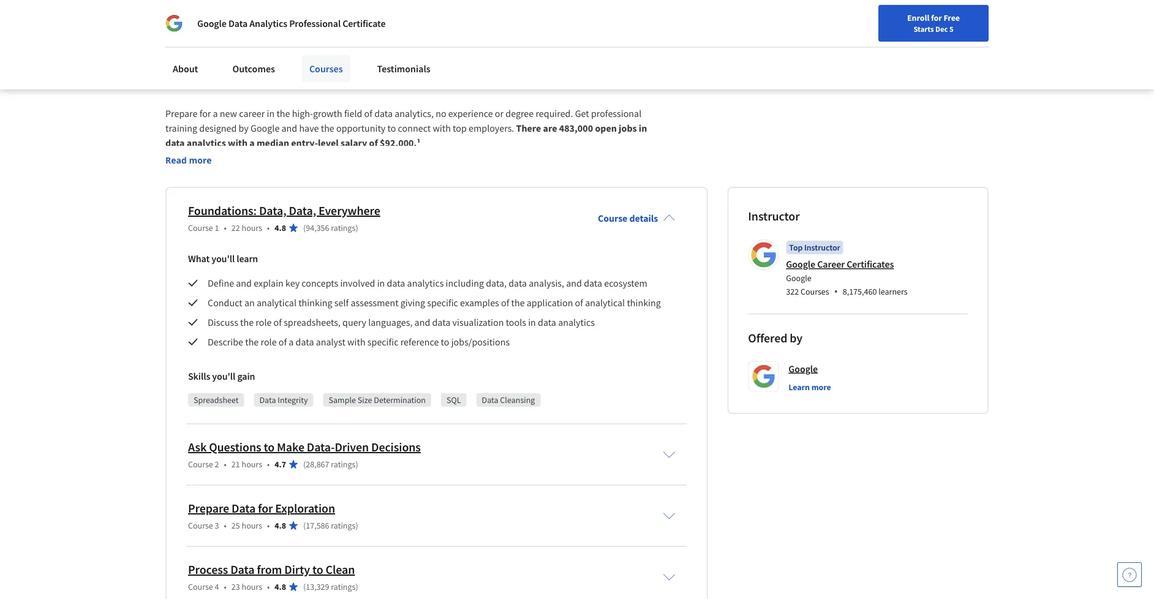 Task type: locate. For each thing, give the bounding box(es) containing it.
2 horizontal spatial a
[[289, 336, 294, 348]]

1 vertical spatial certificate
[[259, 70, 335, 91]]

0 vertical spatial you'll
[[211, 253, 235, 265]]

( down the foundations: data, data, everywhere "link"
[[303, 223, 306, 234]]

analytics down application
[[558, 316, 595, 329]]

data up opportunity
[[374, 107, 393, 120]]

assessment
[[351, 297, 399, 309]]

you'll left learn
[[211, 253, 235, 265]]

more right read
[[189, 155, 212, 166]]

data inside prepare for a new career in the high-growth field of data analytics, no experience or degree required. get professional training designed by google and have the opportunity to connect with top employers.
[[374, 107, 393, 120]]

) for foundations: data, data, everywhere
[[356, 223, 358, 234]]

• right "3"
[[224, 520, 227, 531]]

the up the tools
[[511, 297, 525, 309]]

for left exploration
[[258, 501, 273, 516]]

show notifications image
[[989, 40, 1003, 55]]

( 17,586 ratings )
[[303, 520, 358, 531]]

a left new
[[213, 107, 218, 120]]

ratings for dirty
[[331, 582, 356, 593]]

4.8 down process data from dirty to clean
[[275, 582, 286, 593]]

1 vertical spatial you'll
[[212, 370, 235, 383]]

4 ( from the top
[[303, 582, 306, 593]]

0 horizontal spatial analytical
[[257, 297, 296, 309]]

course for ask questions to make data-driven decisions
[[188, 459, 213, 470]]

a
[[213, 107, 218, 120], [249, 137, 255, 149], [289, 336, 294, 348]]

with down designed
[[228, 137, 248, 149]]

4 ratings from the top
[[331, 582, 356, 593]]

2 horizontal spatial for
[[931, 12, 942, 23]]

1 horizontal spatial for
[[264, 6, 278, 18]]

course for foundations: data, data, everywhere
[[188, 223, 213, 234]]

1 thinking from the left
[[298, 297, 332, 309]]

more
[[189, 155, 212, 166], [811, 382, 831, 393]]

1 hours from the top
[[242, 223, 262, 234]]

spreadsheets,
[[284, 316, 341, 329]]

ratings down driven
[[331, 459, 356, 470]]

of left spreadsheets,
[[274, 316, 282, 329]]

prepare data for exploration
[[188, 501, 335, 516]]

17,586
[[306, 520, 329, 531]]

1 vertical spatial role
[[261, 336, 277, 348]]

thinking
[[298, 297, 332, 309], [627, 297, 661, 309]]

3 ratings from the top
[[331, 520, 356, 531]]

professional right analytics
[[289, 17, 341, 29]]

skills
[[188, 370, 210, 383]]

of down opportunity
[[369, 137, 378, 149]]

role down explain
[[256, 316, 272, 329]]

data left analytics
[[228, 17, 248, 29]]

2 ( from the top
[[303, 459, 306, 470]]

0 vertical spatial certificate
[[343, 17, 386, 29]]

in right jobs
[[639, 122, 647, 134]]

data-
[[307, 440, 335, 455]]

of inside prepare for a new career in the high-growth field of data analytics, no experience or degree required. get professional training designed by google and have the opportunity to connect with top employers.
[[364, 107, 372, 120]]

learn
[[789, 382, 810, 393]]

1 ratings from the top
[[331, 223, 356, 234]]

2 vertical spatial analytics
[[558, 316, 595, 329]]

1 vertical spatial by
[[790, 330, 803, 346]]

there are 483,000 open jobs in data analytics with a median entry-level salary of $92,000.¹
[[165, 122, 649, 149]]

0 vertical spatial role
[[256, 316, 272, 329]]

learn
[[237, 253, 258, 265]]

( down exploration
[[303, 520, 306, 531]]

are
[[543, 122, 557, 134]]

0 horizontal spatial a
[[213, 107, 218, 120]]

0 vertical spatial 4.8
[[275, 223, 286, 234]]

4.8 down prepare data for exploration
[[275, 520, 286, 531]]

hours right 22
[[242, 223, 262, 234]]

of inside there are 483,000 open jobs in data analytics with a median entry-level salary of $92,000.¹
[[369, 137, 378, 149]]

for up dec
[[931, 12, 942, 23]]

open
[[595, 122, 617, 134]]

0 vertical spatial courses
[[309, 62, 343, 75]]

4.8 down the foundations: data, data, everywhere "link"
[[275, 223, 286, 234]]

from
[[257, 562, 282, 578]]

3 ) from the top
[[356, 520, 358, 531]]

data, up course 1 • 22 hours •
[[259, 203, 286, 219]]

the down growth
[[321, 122, 334, 134]]

3 hours from the top
[[242, 520, 262, 531]]

0 horizontal spatial with
[[228, 137, 248, 149]]

the
[[277, 107, 290, 120], [321, 122, 334, 134], [511, 297, 525, 309], [240, 316, 254, 329], [245, 336, 259, 348]]

for for prepare
[[199, 107, 211, 120]]

in inside there are 483,000 open jobs in data analytics with a median entry-level salary of $92,000.¹
[[639, 122, 647, 134]]

analytics inside there are 483,000 open jobs in data analytics with a median entry-level salary of $92,000.¹
[[187, 137, 226, 149]]

4 hours from the top
[[242, 582, 262, 593]]

analytical down explain
[[257, 297, 296, 309]]

specific down define and explain key concepts involved in data analytics including data, data analysis, and data ecosystem at the top of the page
[[427, 297, 458, 309]]

1 horizontal spatial by
[[790, 330, 803, 346]]

in right career
[[267, 107, 275, 120]]

a inside there are 483,000 open jobs in data analytics with a median entry-level salary of $92,000.¹
[[249, 137, 255, 149]]

analyst
[[316, 336, 345, 348]]

thinking down ecosystem
[[627, 297, 661, 309]]

enroll
[[907, 12, 929, 23]]

course
[[360, 70, 408, 91]]

google
[[197, 17, 227, 29], [251, 122, 280, 134], [786, 258, 815, 271], [786, 273, 812, 284], [789, 363, 818, 375]]

specific down languages,
[[367, 336, 398, 348]]

( for make
[[303, 459, 306, 470]]

opportunity
[[336, 122, 386, 134]]

) right 13,329
[[356, 582, 358, 593]]

None search field
[[175, 32, 469, 57]]

for link
[[176, 0, 250, 25], [259, 0, 340, 25]]

you'll for learn
[[211, 253, 235, 265]]

to up $92,000.¹
[[387, 122, 396, 134]]

( down dirty
[[303, 582, 306, 593]]

data down the training
[[165, 137, 185, 149]]

career left certificates
[[817, 258, 845, 271]]

data right data,
[[509, 277, 527, 289]]

2 vertical spatial for
[[258, 501, 273, 516]]

integrity
[[278, 395, 308, 406]]

) right '17,586'
[[356, 520, 358, 531]]

4 ) from the top
[[356, 582, 358, 593]]

tools
[[506, 316, 526, 329]]

2 vertical spatial a
[[289, 336, 294, 348]]

course left 1
[[188, 223, 213, 234]]

course inside dropdown button
[[598, 212, 627, 224]]

• left 8,175,460
[[834, 285, 838, 298]]

1 horizontal spatial courses
[[801, 286, 829, 297]]

ratings right '17,586'
[[331, 520, 356, 531]]

hours right 25
[[242, 520, 262, 531]]

by
[[239, 122, 249, 134], [790, 330, 803, 346]]

course for prepare data for exploration
[[188, 520, 213, 531]]

courses right 322 in the right top of the page
[[801, 286, 829, 297]]

1 vertical spatial courses
[[801, 286, 829, 297]]

1 horizontal spatial with
[[347, 336, 365, 348]]

1 vertical spatial with
[[228, 137, 248, 149]]

for up outcomes link
[[264, 6, 278, 18]]

prepare for prepare for a new career in the high-growth field of data analytics, no experience or degree required. get professional training designed by google and have the opportunity to connect with top employers.
[[165, 107, 198, 120]]

3 ( from the top
[[303, 520, 306, 531]]

you'll left gain
[[212, 370, 235, 383]]

ratings
[[331, 223, 356, 234], [331, 459, 356, 470], [331, 520, 356, 531], [331, 582, 356, 593]]

1 4.8 from the top
[[275, 223, 286, 234]]

(
[[303, 223, 306, 234], [303, 459, 306, 470], [303, 520, 306, 531], [303, 582, 306, 593]]

( down ask questions to make data-driven decisions
[[303, 459, 306, 470]]

describe the role of a data analyst with specific reference to jobs/positions
[[208, 336, 510, 348]]

) for prepare data for exploration
[[356, 520, 358, 531]]

by inside prepare for a new career in the high-growth field of data analytics, no experience or degree required. get professional training designed by google and have the opportunity to connect with top employers.
[[239, 122, 249, 134]]

role for spreadsheets,
[[256, 316, 272, 329]]

) down driven
[[356, 459, 358, 470]]

course for process data from dirty to clean
[[188, 582, 213, 593]]

with down query
[[347, 336, 365, 348]]

483,000
[[559, 122, 593, 134]]

0 horizontal spatial more
[[189, 155, 212, 166]]

0 horizontal spatial career
[[817, 258, 845, 271]]

0 vertical spatial analytics
[[187, 137, 226, 149]]

by down career
[[239, 122, 249, 134]]

0 vertical spatial prepare
[[165, 107, 198, 120]]

0 horizontal spatial for
[[199, 107, 211, 120]]

0 vertical spatial for
[[931, 12, 942, 23]]

0 horizontal spatial data,
[[259, 203, 286, 219]]

2 ratings from the top
[[331, 459, 356, 470]]

skills you'll gain
[[188, 370, 255, 383]]

2 vertical spatial 4.8
[[275, 582, 286, 593]]

more inside "button"
[[811, 382, 831, 393]]

foundations: data, data, everywhere
[[188, 203, 380, 219]]

or
[[495, 107, 504, 120]]

0 horizontal spatial by
[[239, 122, 249, 134]]

1 horizontal spatial career
[[867, 39, 891, 50]]

1 vertical spatial professional
[[165, 70, 256, 91]]

1 for link from the left
[[176, 0, 250, 25]]

( 94,356 ratings )
[[303, 223, 358, 234]]

data up giving
[[387, 277, 405, 289]]

for inside prepare for a new career in the high-growth field of data analytics, no experience or degree required. get professional training designed by google and have the opportunity to connect with top employers.
[[199, 107, 211, 120]]

analytics down designed
[[187, 137, 226, 149]]

( for exploration
[[303, 520, 306, 531]]

and left have
[[281, 122, 297, 134]]

about link
[[165, 55, 205, 82]]

4.8 for from
[[275, 582, 286, 593]]

training
[[165, 122, 197, 134]]

course 3 • 25 hours •
[[188, 520, 270, 531]]

role right describe
[[261, 336, 277, 348]]

1 ) from the top
[[356, 223, 358, 234]]

0 vertical spatial specific
[[427, 297, 458, 309]]

ratings for exploration
[[331, 520, 356, 531]]

analytics up conduct an analytical thinking self assessment giving specific examples of the application of analytical thinking
[[407, 277, 444, 289]]

0 horizontal spatial instructor
[[748, 209, 800, 224]]

with inside prepare for a new career in the high-growth field of data analytics, no experience or degree required. get professional training designed by google and have the opportunity to connect with top employers.
[[433, 122, 451, 134]]

ratings down everywhere
[[331, 223, 356, 234]]

more inside 'button'
[[189, 155, 212, 166]]

hours
[[242, 223, 262, 234], [242, 459, 262, 470], [242, 520, 262, 531], [242, 582, 262, 593]]

1 horizontal spatial analytical
[[585, 297, 625, 309]]

2 4.8 from the top
[[275, 520, 286, 531]]

1 vertical spatial 4.8
[[275, 520, 286, 531]]

1 vertical spatial more
[[811, 382, 831, 393]]

in
[[267, 107, 275, 120], [639, 122, 647, 134], [377, 277, 385, 289], [528, 316, 536, 329]]

course left the 4 at the bottom left of page
[[188, 582, 213, 593]]

cleansing
[[500, 395, 535, 406]]

for up designed
[[199, 107, 211, 120]]

1 ( from the top
[[303, 223, 306, 234]]

new
[[850, 39, 866, 50]]

ratings down clean
[[331, 582, 356, 593]]

0 vertical spatial a
[[213, 107, 218, 120]]

1 horizontal spatial thinking
[[627, 297, 661, 309]]

hours for to
[[242, 459, 262, 470]]

data,
[[259, 203, 286, 219], [289, 203, 316, 219]]

for inside enroll for free starts dec 5
[[931, 12, 942, 23]]

1 horizontal spatial instructor
[[804, 242, 840, 253]]

with inside there are 483,000 open jobs in data analytics with a median entry-level salary of $92,000.¹
[[228, 137, 248, 149]]

• down from
[[267, 582, 270, 593]]

process
[[188, 562, 228, 578]]

3 4.8 from the top
[[275, 582, 286, 593]]

decisions
[[371, 440, 421, 455]]

learn more
[[789, 382, 831, 393]]

the down an
[[240, 316, 254, 329]]

1 horizontal spatial analytics
[[407, 277, 444, 289]]

for up about link on the left of the page
[[181, 6, 195, 18]]

hours for data,
[[242, 223, 262, 234]]

1 horizontal spatial data,
[[289, 203, 316, 219]]

examples
[[460, 297, 499, 309]]

career right new
[[867, 39, 891, 50]]

0 horizontal spatial for link
[[176, 0, 250, 25]]

2 data, from the left
[[289, 203, 316, 219]]

0 horizontal spatial thinking
[[298, 297, 332, 309]]

1 vertical spatial a
[[249, 137, 255, 149]]

career inside top instructor google career certificates google 322 courses • 8,175,460 learners
[[817, 258, 845, 271]]

have
[[299, 122, 319, 134]]

a down spreadsheets,
[[289, 336, 294, 348]]

career for new
[[867, 39, 891, 50]]

with down no
[[433, 122, 451, 134]]

1 horizontal spatial a
[[249, 137, 255, 149]]

google career certificates image
[[750, 242, 777, 269]]

1 vertical spatial for
[[199, 107, 211, 120]]

certificates
[[847, 258, 894, 271]]

hours for from
[[242, 582, 262, 593]]

) for process data from dirty to clean
[[356, 582, 358, 593]]

0 vertical spatial with
[[433, 122, 451, 134]]

1 horizontal spatial more
[[811, 382, 831, 393]]

courses left 8
[[309, 62, 343, 75]]

free
[[944, 12, 960, 23]]

course left the 2 on the bottom left of page
[[188, 459, 213, 470]]

analytical down ecosystem
[[585, 297, 625, 309]]

google career certificates link
[[786, 258, 894, 271]]

no
[[436, 107, 446, 120]]

0 vertical spatial by
[[239, 122, 249, 134]]

what
[[188, 253, 210, 265]]

experience
[[448, 107, 493, 120]]

1 vertical spatial analytics
[[407, 277, 444, 289]]

prepare inside prepare for a new career in the high-growth field of data analytics, no experience or degree required. get professional training designed by google and have the opportunity to connect with top employers.
[[165, 107, 198, 120]]

1 horizontal spatial certificate
[[343, 17, 386, 29]]

required.
[[536, 107, 573, 120]]

hours for for
[[242, 520, 262, 531]]

prepare up the training
[[165, 107, 198, 120]]

• right the 4 at the bottom left of page
[[224, 582, 227, 593]]

0 horizontal spatial for
[[181, 6, 195, 18]]

1 vertical spatial instructor
[[804, 242, 840, 253]]

2 horizontal spatial with
[[433, 122, 451, 134]]

1 horizontal spatial professional
[[289, 17, 341, 29]]

prepare up "3"
[[188, 501, 229, 516]]

1 vertical spatial career
[[817, 258, 845, 271]]

2 horizontal spatial analytics
[[558, 316, 595, 329]]

a left "median"
[[249, 137, 255, 149]]

1 horizontal spatial for link
[[259, 0, 340, 25]]

2 ) from the top
[[356, 459, 358, 470]]

1 horizontal spatial for
[[258, 501, 273, 516]]

foundations: data, data, everywhere link
[[188, 203, 380, 219]]

data
[[228, 17, 248, 29], [259, 395, 276, 406], [482, 395, 498, 406], [232, 501, 256, 516], [230, 562, 254, 578]]

new
[[220, 107, 237, 120]]

) for ask questions to make data-driven decisions
[[356, 459, 358, 470]]

thinking up spreadsheets,
[[298, 297, 332, 309]]

explain
[[254, 277, 284, 289]]

top instructor google career certificates google 322 courses • 8,175,460 learners
[[786, 242, 908, 298]]

ecosystem
[[604, 277, 647, 289]]

coursera career certificate image
[[757, 0, 961, 43]]

0 vertical spatial career
[[867, 39, 891, 50]]

0 horizontal spatial specific
[[367, 336, 398, 348]]

details
[[629, 212, 658, 224]]

data left ecosystem
[[584, 277, 602, 289]]

instructor up google career certificates link
[[804, 242, 840, 253]]

1 vertical spatial prepare
[[188, 501, 229, 516]]

sql
[[447, 395, 461, 406]]

certificate up high-
[[259, 70, 335, 91]]

more right learn
[[811, 382, 831, 393]]

0 vertical spatial professional
[[289, 17, 341, 29]]

0 horizontal spatial analytics
[[187, 137, 226, 149]]

0 vertical spatial more
[[189, 155, 212, 166]]

data cleansing
[[482, 395, 535, 406]]

hours right 21
[[242, 459, 262, 470]]

course left "3"
[[188, 520, 213, 531]]

jobs/positions
[[451, 336, 510, 348]]

2 for link from the left
[[259, 0, 340, 25]]

0 horizontal spatial certificate
[[259, 70, 335, 91]]

13,329
[[306, 582, 329, 593]]

analytics
[[187, 137, 226, 149], [407, 277, 444, 289], [558, 316, 595, 329]]

data up 25
[[232, 501, 256, 516]]

2 for from the left
[[264, 6, 278, 18]]

google image
[[165, 15, 183, 32]]

google right google icon
[[197, 17, 227, 29]]

2 hours from the top
[[242, 459, 262, 470]]



Task type: vqa. For each thing, say whether or not it's contained in the screenshot.
the bottommost with
yes



Task type: describe. For each thing, give the bounding box(es) containing it.
find your new career link
[[808, 37, 897, 52]]

prepare for a new career in the high-growth field of data analytics, no experience or degree required. get professional training designed by google and have the opportunity to connect with top employers.
[[165, 107, 643, 134]]

in inside prepare for a new career in the high-growth field of data analytics, no experience or degree required. get professional training designed by google and have the opportunity to connect with top employers.
[[267, 107, 275, 120]]

4.8 for for
[[275, 520, 286, 531]]

for for enroll
[[931, 12, 942, 23]]

in right the tools
[[528, 316, 536, 329]]

ratings for everywhere
[[331, 223, 356, 234]]

role for a
[[261, 336, 277, 348]]

high-
[[292, 107, 313, 120]]

courses inside top instructor google career certificates google 322 courses • 8,175,460 learners
[[801, 286, 829, 297]]

more for read more
[[189, 155, 212, 166]]

1 horizontal spatial specific
[[427, 297, 458, 309]]

read more button
[[165, 154, 212, 167]]

1
[[215, 223, 219, 234]]

define
[[208, 277, 234, 289]]

1 data, from the left
[[259, 203, 286, 219]]

$92,000.¹
[[380, 137, 420, 149]]

• down prepare data for exploration link
[[267, 520, 270, 531]]

ask questions to make data-driven decisions
[[188, 440, 421, 455]]

discuss the role of spreadsheets, query languages, and data visualization tools in data analytics
[[208, 316, 595, 329]]

0 horizontal spatial courses
[[309, 62, 343, 75]]

median
[[257, 137, 289, 149]]

testimonials
[[377, 62, 430, 75]]

data down application
[[538, 316, 556, 329]]

foundations:
[[188, 203, 257, 219]]

( 13,329 ratings )
[[303, 582, 358, 593]]

• left 4.7
[[267, 459, 270, 470]]

8
[[347, 70, 356, 91]]

professional
[[591, 107, 642, 120]]

growth
[[313, 107, 342, 120]]

exploration
[[275, 501, 335, 516]]

and up reference
[[414, 316, 430, 329]]

• inside top instructor google career certificates google 322 courses • 8,175,460 learners
[[834, 285, 838, 298]]

dirty
[[284, 562, 310, 578]]

1 for from the left
[[181, 6, 195, 18]]

testimonials link
[[370, 55, 438, 82]]

23
[[231, 582, 240, 593]]

and right analysis,
[[566, 277, 582, 289]]

data inside there are 483,000 open jobs in data analytics with a median entry-level salary of $92,000.¹
[[165, 137, 185, 149]]

more for learn more
[[811, 382, 831, 393]]

dec
[[935, 24, 948, 34]]

data for process data from dirty to clean
[[230, 562, 254, 578]]

define and explain key concepts involved in data analytics including data, data analysis, and data ecosystem
[[208, 277, 647, 289]]

and inside prepare for a new career in the high-growth field of data analytics, no experience or degree required. get professional training designed by google and have the opportunity to connect with top employers.
[[281, 122, 297, 134]]

course 4 • 23 hours •
[[188, 582, 270, 593]]

make
[[277, 440, 304, 455]]

4.8 for data,
[[275, 223, 286, 234]]

data for prepare data for exploration
[[232, 501, 256, 516]]

( 28,867 ratings )
[[303, 459, 358, 470]]

of down data,
[[501, 297, 509, 309]]

course details
[[598, 212, 658, 224]]

read more
[[165, 155, 212, 166]]

data down conduct an analytical thinking self assessment giving specific examples of the application of analytical thinking
[[432, 316, 450, 329]]

google up 322 in the right top of the page
[[786, 273, 812, 284]]

to inside prepare for a new career in the high-growth field of data analytics, no experience or degree required. get professional training designed by google and have the opportunity to connect with top employers.
[[387, 122, 396, 134]]

a inside prepare for a new career in the high-growth field of data analytics, no experience or degree required. get professional training designed by google and have the opportunity to connect with top employers.
[[213, 107, 218, 120]]

2 vertical spatial with
[[347, 336, 365, 348]]

in up assessment
[[377, 277, 385, 289]]

employers.
[[469, 122, 514, 134]]

connect
[[398, 122, 431, 134]]

to up 13,329
[[312, 562, 323, 578]]

help center image
[[1122, 567, 1137, 582]]

2 analytical from the left
[[585, 297, 625, 309]]

professional certificate - 8 course series
[[165, 70, 454, 91]]

career for google
[[817, 258, 845, 271]]

read
[[165, 155, 187, 166]]

0 vertical spatial instructor
[[748, 209, 800, 224]]

entry-
[[291, 137, 318, 149]]

courses link
[[302, 55, 350, 82]]

google up learn
[[789, 363, 818, 375]]

21
[[231, 459, 240, 470]]

banner navigation
[[10, 0, 345, 25]]

data for google data analytics professional certificate
[[228, 17, 248, 29]]

• right 1
[[224, 223, 227, 234]]

4
[[215, 582, 219, 593]]

of down spreadsheets,
[[279, 336, 287, 348]]

0 horizontal spatial professional
[[165, 70, 256, 91]]

giving
[[401, 297, 425, 309]]

( for everywhere
[[303, 223, 306, 234]]

2 thinking from the left
[[627, 297, 661, 309]]

data down spreadsheets,
[[296, 336, 314, 348]]

spreadsheet
[[194, 395, 239, 406]]

google link
[[789, 361, 818, 376]]

instructor inside top instructor google career certificates google 322 courses • 8,175,460 learners
[[804, 242, 840, 253]]

( for dirty
[[303, 582, 306, 593]]

22
[[231, 223, 240, 234]]

conduct an analytical thinking self assessment giving specific examples of the application of analytical thinking
[[208, 297, 661, 309]]

sample
[[329, 395, 356, 406]]

• right the 2 on the bottom left of page
[[224, 459, 227, 470]]

the right describe
[[245, 336, 259, 348]]

salary
[[341, 137, 367, 149]]

offered
[[748, 330, 787, 346]]

of right application
[[575, 297, 583, 309]]

key
[[285, 277, 300, 289]]

to right reference
[[441, 336, 449, 348]]

including
[[446, 277, 484, 289]]

the left high-
[[277, 107, 290, 120]]

enroll for free starts dec 5
[[907, 12, 960, 34]]

to left make
[[264, 440, 274, 455]]

course 2 • 21 hours •
[[188, 459, 270, 470]]

you'll for gain
[[212, 370, 235, 383]]

outcomes
[[232, 62, 275, 75]]

series
[[411, 70, 454, 91]]

google inside prepare for a new career in the high-growth field of data analytics, no experience or degree required. get professional training designed by google and have the opportunity to connect with top employers.
[[251, 122, 280, 134]]

google down top
[[786, 258, 815, 271]]

google data analytics professional certificate
[[197, 17, 386, 29]]

visualization
[[452, 316, 504, 329]]

1 vertical spatial specific
[[367, 336, 398, 348]]

clean
[[326, 562, 355, 578]]

analytics,
[[395, 107, 434, 120]]

ratings for make
[[331, 459, 356, 470]]

data left integrity
[[259, 395, 276, 406]]

and up an
[[236, 277, 252, 289]]

describe
[[208, 336, 243, 348]]

find
[[814, 39, 830, 50]]

learners
[[879, 286, 908, 297]]

everywhere
[[319, 203, 380, 219]]

1 analytical from the left
[[257, 297, 296, 309]]

offered by
[[748, 330, 803, 346]]

what you'll learn
[[188, 253, 258, 265]]

designed
[[199, 122, 237, 134]]

sample size determination
[[329, 395, 426, 406]]

3
[[215, 520, 219, 531]]

process data from dirty to clean link
[[188, 562, 355, 578]]

determination
[[374, 395, 426, 406]]

ask questions to make data-driven decisions link
[[188, 440, 421, 455]]

query
[[342, 316, 366, 329]]

5
[[949, 24, 954, 34]]

• down foundations: data, data, everywhere at the left top of page
[[267, 223, 270, 234]]

data,
[[486, 277, 507, 289]]

an
[[244, 297, 255, 309]]

career
[[239, 107, 265, 120]]

data integrity
[[259, 395, 308, 406]]

level
[[318, 137, 339, 149]]

there
[[516, 122, 541, 134]]

prepare for prepare data for exploration
[[188, 501, 229, 516]]

gain
[[237, 370, 255, 383]]

application
[[527, 297, 573, 309]]

discuss
[[208, 316, 238, 329]]

data left cleansing
[[482, 395, 498, 406]]

analytics
[[249, 17, 287, 29]]

prepare data for exploration link
[[188, 501, 335, 516]]



